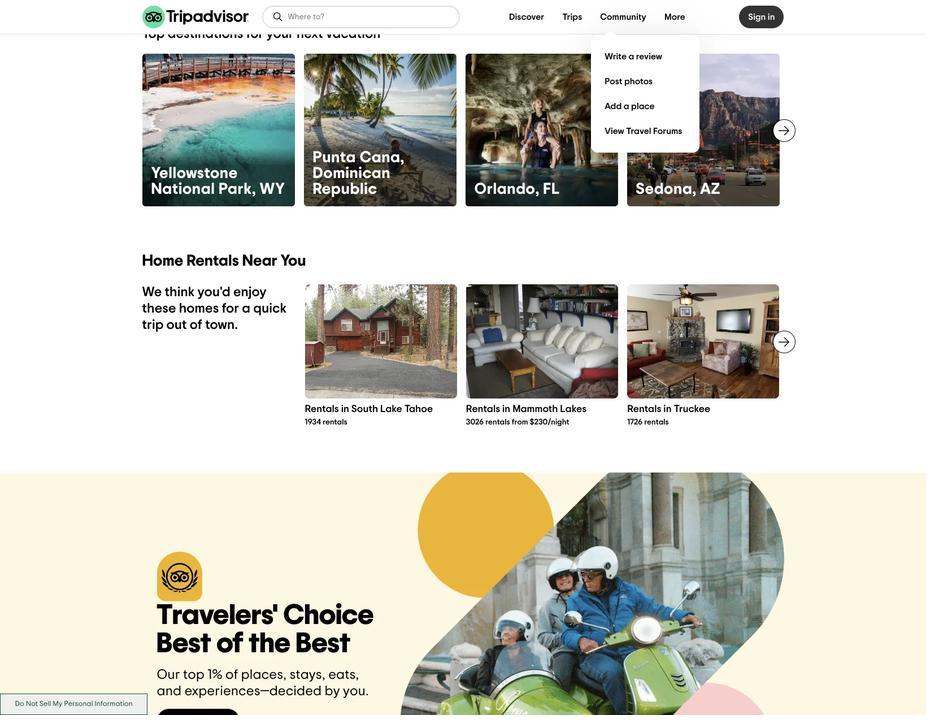 Task type: locate. For each thing, give the bounding box(es) containing it.
in inside "rentals in truckee 1726 rentals"
[[664, 404, 672, 414]]

0 vertical spatial of
[[190, 318, 202, 332]]

search image
[[272, 11, 283, 23]]

in for rentals in mammoth lakes
[[503, 404, 511, 414]]

discover
[[509, 12, 544, 21]]

a down enjoy
[[242, 302, 250, 315]]

of inside we think you'd enjoy these homes for a quick trip out of town.
[[190, 318, 202, 332]]

for inside we think you'd enjoy these homes for a quick trip out of town.
[[222, 302, 239, 315]]

from
[[512, 418, 528, 426]]

rentals right 1934
[[323, 418, 347, 426]]

forums
[[653, 126, 683, 135]]

our
[[157, 668, 180, 682]]

personal
[[64, 701, 93, 708]]

rentals up 1934
[[305, 404, 339, 414]]

home
[[142, 253, 183, 269]]

trip
[[142, 318, 164, 332]]

stays,
[[290, 668, 326, 682]]

next image
[[777, 124, 791, 137], [777, 335, 791, 349]]

best up the top
[[157, 630, 211, 658]]

$230/night
[[530, 418, 570, 426]]

rentals in south lake tahoe 1934 rentals
[[305, 404, 433, 426]]

orlando,
[[475, 181, 540, 197]]

sign in link
[[739, 6, 784, 28]]

None search field
[[263, 7, 459, 27]]

in
[[768, 12, 775, 21], [341, 404, 349, 414], [503, 404, 511, 414], [664, 404, 672, 414]]

2 vertical spatial of
[[226, 668, 238, 682]]

2 rentals from the left
[[486, 418, 510, 426]]

0 vertical spatial next image
[[777, 124, 791, 137]]

sedona,
[[636, 181, 697, 197]]

of for our
[[226, 668, 238, 682]]

2 next image from the top
[[777, 335, 791, 349]]

write
[[605, 52, 627, 61]]

sedona, az link
[[627, 54, 780, 206]]

rentals up 3026
[[466, 404, 500, 414]]

republic
[[313, 181, 377, 197]]

yellowstone national park, wy link
[[142, 54, 295, 206]]

of
[[190, 318, 202, 332], [217, 630, 244, 658], [226, 668, 238, 682]]

1 horizontal spatial rentals
[[486, 418, 510, 426]]

rentals for rentals in south lake tahoe
[[305, 404, 339, 414]]

best up stays,
[[296, 630, 351, 658]]

1 rentals from the left
[[323, 418, 347, 426]]

more
[[665, 12, 686, 21]]

rentals left from at the right
[[486, 418, 510, 426]]

write a review link
[[600, 44, 691, 69]]

previous image
[[298, 335, 312, 349]]

1 vertical spatial a
[[624, 101, 629, 111]]

punta cana, dominican republic
[[313, 150, 405, 197]]

rentals for rentals in truckee
[[628, 404, 662, 414]]

1 next image from the top
[[777, 124, 791, 137]]

by
[[325, 684, 340, 698]]

vacation
[[326, 27, 381, 41]]

rentals inside rentals in south lake tahoe 1934 rentals
[[305, 404, 339, 414]]

punta cana, dominican republic link
[[304, 54, 456, 206]]

0 horizontal spatial best
[[157, 630, 211, 658]]

3 rentals from the left
[[644, 418, 669, 426]]

1 vertical spatial for
[[222, 302, 239, 315]]

in right sign
[[768, 12, 775, 21]]

in inside rentals in south lake tahoe 1934 rentals
[[341, 404, 349, 414]]

in left south at the left bottom of page
[[341, 404, 349, 414]]

a right write
[[629, 52, 634, 61]]

1 vertical spatial of
[[217, 630, 244, 658]]

home rentals near you
[[142, 253, 306, 269]]

rentals inside rentals in mammoth lakes 3026 rentals from $230/night
[[486, 418, 510, 426]]

community button
[[591, 6, 656, 28]]

in inside sign in link
[[768, 12, 775, 21]]

0 horizontal spatial rentals
[[323, 418, 347, 426]]

travelers'
[[157, 601, 278, 630]]

0 horizontal spatial for
[[222, 302, 239, 315]]

orlando, fl link
[[465, 54, 618, 206]]

rentals
[[187, 253, 239, 269], [305, 404, 339, 414], [466, 404, 500, 414], [628, 404, 662, 414]]

a inside we think you'd enjoy these homes for a quick trip out of town.
[[242, 302, 250, 315]]

2 vertical spatial a
[[242, 302, 250, 315]]

in inside rentals in mammoth lakes 3026 rentals from $230/night
[[503, 404, 511, 414]]

sign in
[[749, 12, 775, 21]]

for
[[246, 27, 264, 41], [222, 302, 239, 315]]

1 vertical spatial next image
[[777, 335, 791, 349]]

you'd
[[198, 285, 231, 299]]

Search search field
[[288, 12, 450, 22]]

1 horizontal spatial best
[[296, 630, 351, 658]]

the
[[249, 630, 291, 658]]

0 vertical spatial a
[[629, 52, 634, 61]]

of up 1%
[[217, 630, 244, 658]]

enjoy
[[233, 285, 267, 299]]

yellowstone
[[151, 166, 238, 181]]

next
[[297, 27, 323, 41]]

rentals in mammoth lakes 3026 rentals from $230/night
[[466, 404, 587, 426]]

post photos link
[[600, 69, 691, 94]]

rentals
[[323, 418, 347, 426], [486, 418, 510, 426], [644, 418, 669, 426]]

these
[[142, 302, 176, 315]]

experiences—decided
[[185, 684, 322, 698]]

menu
[[591, 35, 700, 153]]

of inside our top 1% of places, stays, eats, and experiences—decided by you.
[[226, 668, 238, 682]]

places,
[[241, 668, 287, 682]]

information
[[95, 701, 133, 708]]

photos
[[625, 77, 653, 86]]

a
[[629, 52, 634, 61], [624, 101, 629, 111], [242, 302, 250, 315]]

in left mammoth
[[503, 404, 511, 414]]

community
[[600, 12, 647, 21]]

homes
[[179, 302, 219, 315]]

my
[[53, 701, 62, 708]]

dominican
[[313, 166, 391, 181]]

add a place link
[[600, 94, 691, 119]]

review
[[636, 52, 662, 61]]

rentals inside "rentals in truckee 1726 rentals"
[[628, 404, 662, 414]]

for up town.
[[222, 302, 239, 315]]

in left truckee
[[664, 404, 672, 414]]

rentals inside rentals in south lake tahoe 1934 rentals
[[323, 418, 347, 426]]

truckee
[[674, 404, 711, 414]]

wy
[[260, 181, 285, 197]]

rentals inside rentals in mammoth lakes 3026 rentals from $230/night
[[466, 404, 500, 414]]

add a place
[[605, 101, 655, 111]]

trips
[[563, 12, 582, 21]]

do
[[15, 701, 24, 708]]

best
[[157, 630, 211, 658], [296, 630, 351, 658]]

1 horizontal spatial for
[[246, 27, 264, 41]]

a for write
[[629, 52, 634, 61]]

post photos
[[605, 77, 653, 86]]

choice
[[284, 601, 374, 630]]

2 horizontal spatial rentals
[[644, 418, 669, 426]]

of right 1%
[[226, 668, 238, 682]]

for left your
[[246, 27, 264, 41]]

1726
[[628, 418, 643, 426]]

add
[[605, 101, 622, 111]]

of inside travelers' choice best of the best
[[217, 630, 244, 658]]

rentals right 1726
[[644, 418, 669, 426]]

of down homes
[[190, 318, 202, 332]]

mammoth
[[513, 404, 558, 414]]

do not sell my personal information
[[15, 701, 133, 708]]

a right add
[[624, 101, 629, 111]]

not
[[26, 701, 38, 708]]

you
[[281, 253, 306, 269]]

rentals up 1726
[[628, 404, 662, 414]]



Task type: describe. For each thing, give the bounding box(es) containing it.
az
[[700, 181, 721, 197]]

view travel forums
[[605, 126, 683, 135]]

sign
[[749, 12, 766, 21]]

post
[[605, 77, 623, 86]]

travelers' choice best of the best
[[157, 601, 374, 658]]

in for rentals in truckee
[[664, 404, 672, 414]]

1 best from the left
[[157, 630, 211, 658]]

2 best from the left
[[296, 630, 351, 658]]

view travel forums link
[[600, 119, 691, 144]]

do not sell my personal information button
[[0, 694, 148, 715]]

next image for top destinations for your next vacation
[[777, 124, 791, 137]]

trips button
[[553, 6, 591, 28]]

0 vertical spatial for
[[246, 27, 264, 41]]

cana,
[[360, 150, 405, 166]]

a for add
[[624, 101, 629, 111]]

lakes
[[560, 404, 587, 414]]

you.
[[343, 684, 369, 698]]

orlando, fl
[[475, 181, 560, 197]]

eats,
[[328, 668, 359, 682]]

your
[[267, 27, 294, 41]]

we
[[142, 285, 162, 299]]

next image for we think you'd enjoy these homes for a quick trip out of town.
[[777, 335, 791, 349]]

fl
[[543, 181, 560, 197]]

previous image
[[135, 124, 149, 137]]

menu containing write a review
[[591, 35, 700, 153]]

think
[[165, 285, 195, 299]]

in for rentals in south lake tahoe
[[341, 404, 349, 414]]

1934
[[305, 418, 321, 426]]

rentals inside "rentals in truckee 1726 rentals"
[[644, 418, 669, 426]]

top
[[142, 27, 165, 41]]

3026
[[466, 418, 484, 426]]

our top 1% of places, stays, eats, and experiences—decided by you.
[[157, 668, 369, 698]]

1%
[[208, 668, 223, 682]]

town.
[[205, 318, 238, 332]]

more button
[[656, 6, 695, 28]]

rentals for rentals in mammoth lakes
[[466, 404, 500, 414]]

tahoe
[[405, 404, 433, 414]]

sell
[[39, 701, 51, 708]]

rentals in truckee 1726 rentals
[[628, 404, 711, 426]]

near
[[242, 253, 277, 269]]

we think you'd enjoy these homes for a quick trip out of town.
[[142, 285, 287, 332]]

place
[[631, 101, 655, 111]]

top destinations for your next vacation
[[142, 27, 381, 41]]

and
[[157, 684, 182, 698]]

write a review
[[605, 52, 662, 61]]

tripadvisor image
[[142, 6, 248, 28]]

south
[[351, 404, 378, 414]]

park,
[[219, 181, 256, 197]]

destinations
[[168, 27, 243, 41]]

quick
[[253, 302, 287, 315]]

travel
[[626, 126, 651, 135]]

sedona, az
[[636, 181, 721, 197]]

rentals up "you'd"
[[187, 253, 239, 269]]

top
[[183, 668, 205, 682]]

punta
[[313, 150, 356, 166]]

yellowstone national park, wy
[[151, 166, 285, 197]]

lake
[[380, 404, 402, 414]]

discover button
[[500, 6, 553, 28]]

out
[[167, 318, 187, 332]]

view
[[605, 126, 624, 135]]

national
[[151, 181, 215, 197]]

of for travelers'
[[217, 630, 244, 658]]



Task type: vqa. For each thing, say whether or not it's contained in the screenshot.


